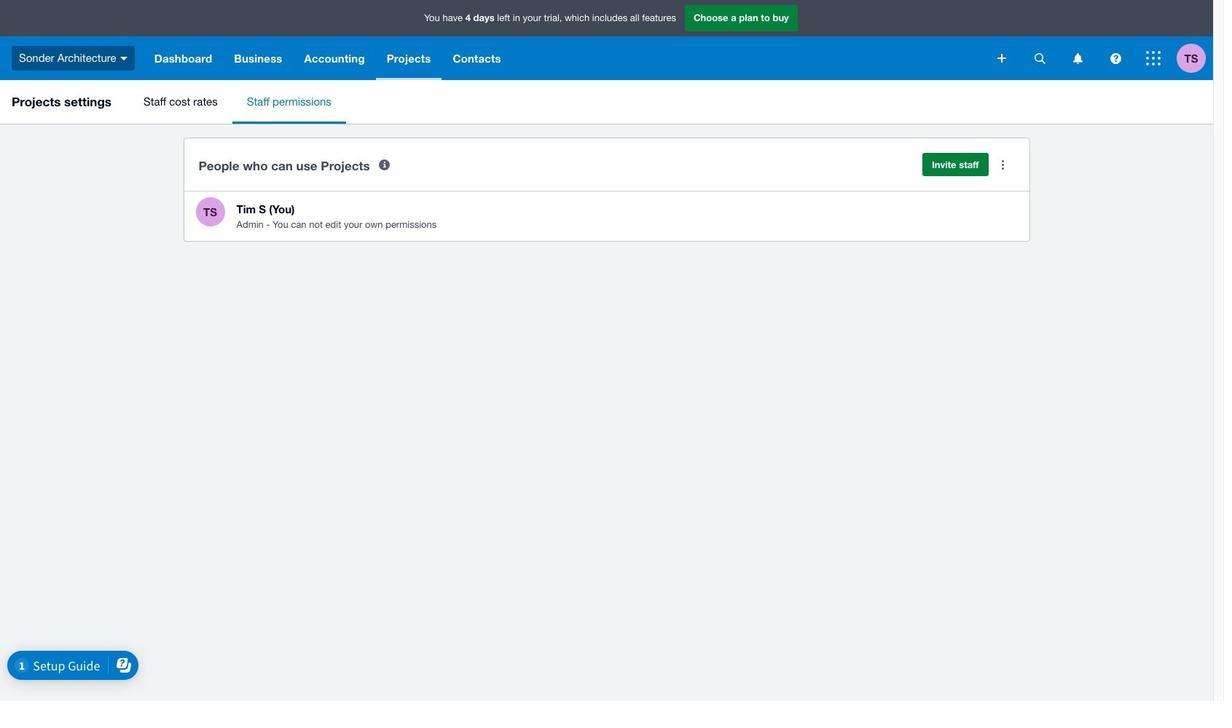 Task type: describe. For each thing, give the bounding box(es) containing it.
1 horizontal spatial svg image
[[1034, 53, 1045, 64]]

1 horizontal spatial svg image
[[1073, 53, 1082, 64]]

more info image
[[370, 150, 399, 179]]

0 horizontal spatial svg image
[[120, 57, 127, 60]]

2 horizontal spatial svg image
[[1110, 53, 1121, 64]]

more options image
[[988, 150, 1018, 179]]



Task type: locate. For each thing, give the bounding box(es) containing it.
0 horizontal spatial svg image
[[998, 54, 1006, 63]]

svg image
[[1073, 53, 1082, 64], [1110, 53, 1121, 64], [998, 54, 1006, 63]]

2 horizontal spatial svg image
[[1146, 51, 1161, 66]]

svg image
[[1146, 51, 1161, 66], [1034, 53, 1045, 64], [120, 57, 127, 60]]

banner
[[0, 0, 1213, 80]]



Task type: vqa. For each thing, say whether or not it's contained in the screenshot.
'Repeating' on the bottom left of page
no



